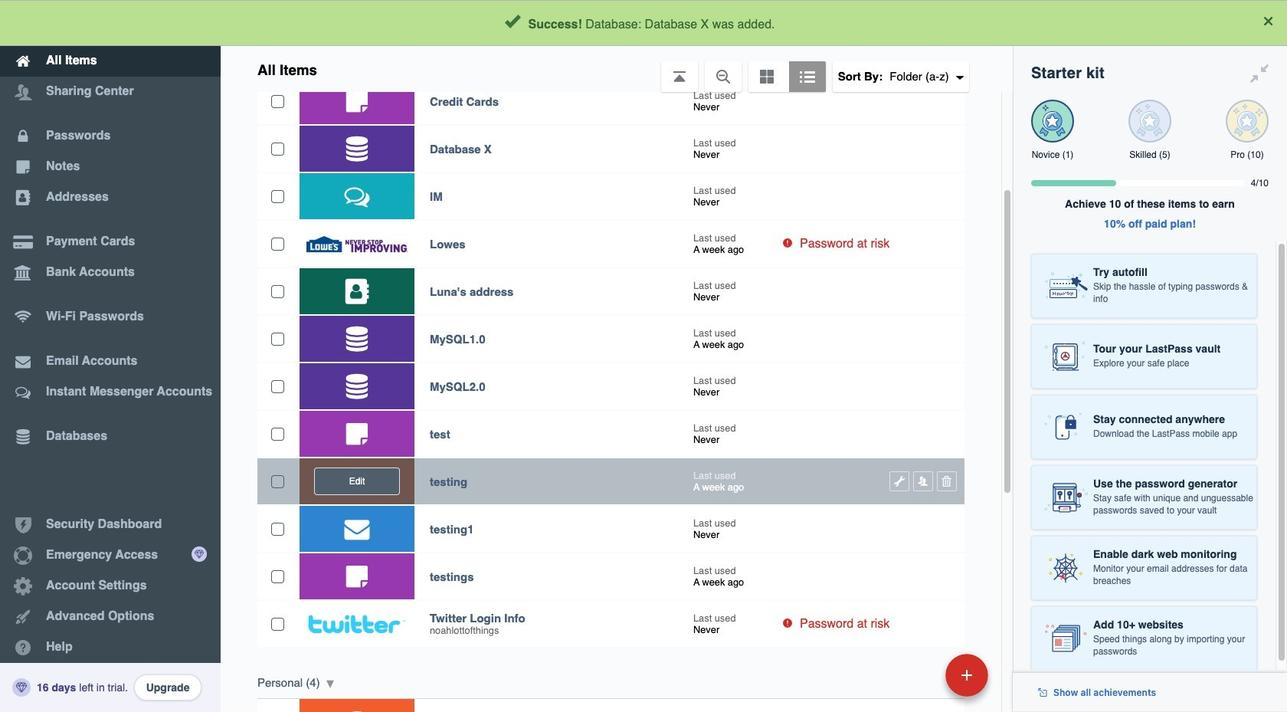 Task type: describe. For each thing, give the bounding box(es) containing it.
new item element
[[841, 653, 994, 697]]

Search search field
[[369, 6, 982, 40]]

new item navigation
[[841, 649, 998, 712]]

search my vault text field
[[369, 6, 982, 40]]



Task type: vqa. For each thing, say whether or not it's contained in the screenshot.
Vault options 'navigation'
yes



Task type: locate. For each thing, give the bounding box(es) containing it.
vault options navigation
[[221, 46, 1013, 92]]

alert
[[0, 0, 1288, 46]]

main navigation navigation
[[0, 0, 221, 712]]



